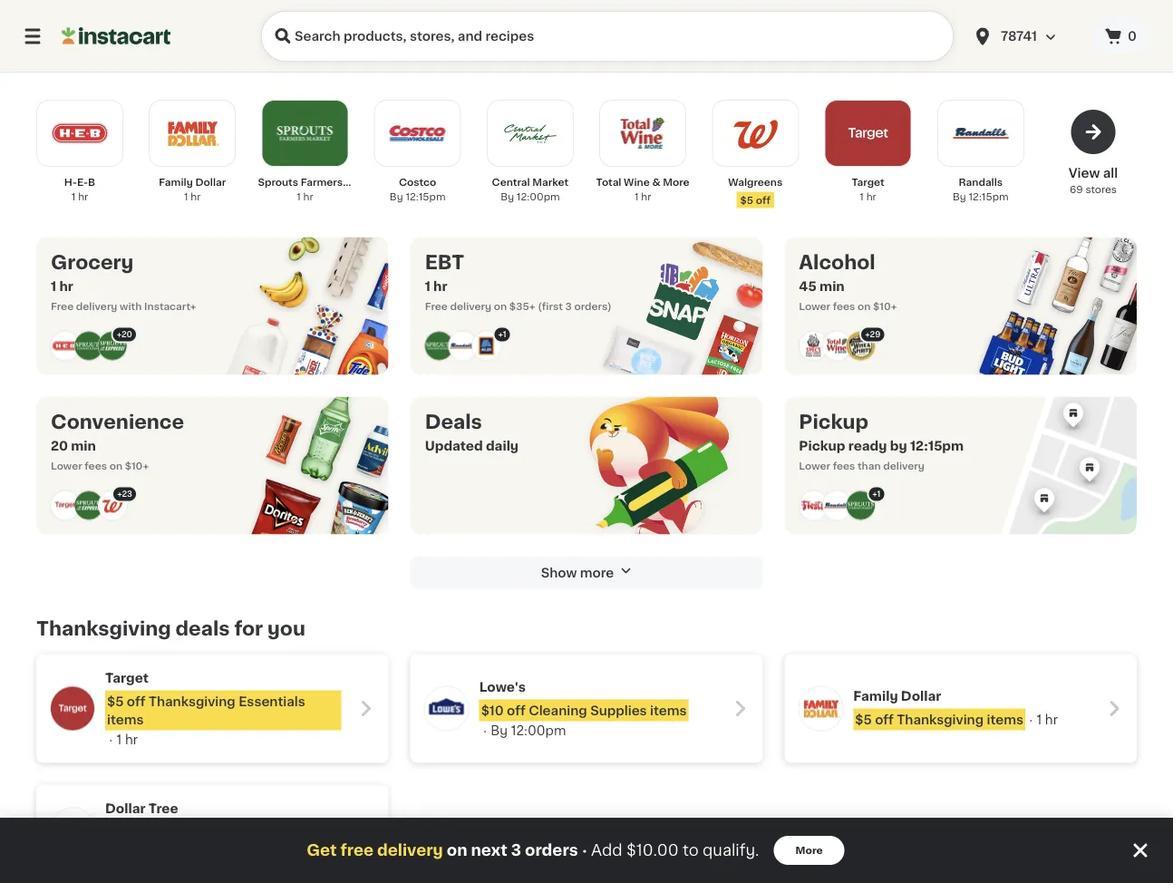 Task type: locate. For each thing, give the bounding box(es) containing it.
2 market from the left
[[533, 177, 569, 187]]

0 horizontal spatial dollar
[[105, 802, 146, 815]]

0 vertical spatial min
[[820, 280, 845, 292]]

12:00pm inside central market by 12:00pm
[[517, 192, 560, 202]]

pickup
[[799, 413, 869, 432], [799, 439, 846, 452]]

on
[[494, 301, 507, 311], [858, 301, 871, 311], [109, 461, 122, 471], [447, 843, 468, 858]]

+ 1 down ebt 1 hr free delivery on $35+ (first 3 orders)
[[498, 330, 507, 338]]

free for grocery
[[51, 301, 74, 311]]

target image
[[838, 102, 899, 164], [51, 687, 94, 730]]

e-
[[77, 177, 88, 187]]

0 vertical spatial randalls logo image
[[449, 331, 478, 360]]

off down family dollar
[[875, 713, 894, 726]]

0 vertical spatial + 1
[[498, 330, 507, 338]]

on inside treatment tracker modal dialog
[[447, 843, 468, 858]]

ebt heading
[[425, 252, 612, 273]]

target down thanksgiving deals for you
[[105, 672, 149, 684]]

more right &
[[663, 177, 690, 187]]

1 vertical spatial $5 off thanksgiving items
[[107, 826, 275, 838]]

0 vertical spatial pickup
[[799, 413, 869, 432]]

0 vertical spatial 20
[[122, 330, 132, 338]]

12:15pm right by
[[910, 439, 964, 452]]

12:15pm inside "pickup pickup ready by 12:15pm lower fees than delivery"
[[910, 439, 964, 452]]

0 horizontal spatial free
[[51, 301, 74, 311]]

lower inside the alcohol 45 min lower fees on $10+
[[799, 301, 831, 311]]

12:15pm down costco
[[406, 192, 446, 202]]

orders
[[525, 843, 578, 858]]

+ 20
[[117, 330, 132, 338]]

0 horizontal spatial more
[[663, 177, 690, 187]]

0 horizontal spatial + 1
[[498, 330, 507, 338]]

by down central
[[501, 192, 514, 202]]

by down $10
[[491, 724, 508, 737]]

fees up total wine & more logo in the top of the page
[[833, 301, 855, 311]]

sprouts farmers market logo image left the + 20
[[74, 331, 103, 360]]

more
[[580, 566, 614, 579]]

1
[[71, 192, 76, 202], [184, 192, 188, 202], [297, 192, 301, 202], [635, 192, 639, 202], [860, 192, 864, 202], [51, 280, 56, 292], [425, 280, 431, 292], [503, 330, 507, 338], [877, 490, 881, 498], [1037, 713, 1042, 726], [117, 733, 122, 746]]

$5 inside walgreens $5 off
[[741, 195, 754, 205]]

12:15pm for costco
[[406, 192, 446, 202]]

12:00pm
[[517, 192, 560, 202], [511, 724, 566, 737]]

pickup up ready on the right
[[799, 413, 869, 432]]

(first
[[538, 301, 563, 311]]

on inside ebt 1 hr free delivery on $35+ (first 3 orders)
[[494, 301, 507, 311]]

market right farmers
[[345, 177, 382, 187]]

target for target 1 hr
[[852, 177, 885, 187]]

hr inside $5 off thanksgiving essentials items 1 hr
[[125, 733, 138, 746]]

1 vertical spatial family
[[854, 690, 898, 702]]

1 horizontal spatial free
[[425, 301, 448, 311]]

randalls logo image up deals heading
[[449, 331, 478, 360]]

thanksgiving
[[36, 619, 171, 638], [149, 695, 236, 708], [897, 713, 984, 726], [149, 826, 236, 838]]

fees up walgreens logo
[[85, 461, 107, 471]]

sprouts farmers market logo image down "than"
[[846, 491, 875, 520]]

lower inside "pickup pickup ready by 12:15pm lower fees than delivery"
[[799, 461, 831, 471]]

1 inside grocery 1 hr free delivery with instacart+
[[51, 280, 56, 292]]

treatment tracker modal dialog
[[0, 818, 1173, 883]]

20 for convenience
[[51, 439, 68, 452]]

total wine & more logo image
[[823, 331, 852, 360]]

2 78741 button from the left
[[972, 11, 1081, 62]]

family
[[159, 177, 193, 187], [854, 690, 898, 702]]

1 vertical spatial dollar
[[901, 690, 942, 702]]

alcohol 45 min lower fees on $10+
[[799, 253, 897, 311]]

lower down 45
[[799, 301, 831, 311]]

+ for alcohol
[[865, 330, 870, 338]]

dollar inside family dollar 1 hr
[[195, 177, 226, 187]]

0 vertical spatial target image
[[838, 102, 899, 164]]

1 pickup from the top
[[799, 413, 869, 432]]

free up the h-e-b logo
[[51, 301, 74, 311]]

$5 off thanksgiving items
[[855, 713, 1024, 726], [107, 826, 275, 838]]

0 horizontal spatial randalls logo image
[[449, 331, 478, 360]]

$5 off thanksgiving essentials items 1 hr
[[107, 695, 305, 746]]

1 inside total wine & more 1 hr
[[635, 192, 639, 202]]

free inside ebt 1 hr free delivery on $35+ (first 3 orders)
[[425, 301, 448, 311]]

hr inside sprouts farmers market 1 hr
[[303, 192, 313, 202]]

0 vertical spatial $5 off thanksgiving items
[[855, 713, 1024, 726]]

0 vertical spatial 12:00pm
[[517, 192, 560, 202]]

12:15pm inside costco by 12:15pm
[[406, 192, 446, 202]]

target up alcohol heading
[[852, 177, 885, 187]]

family for family dollar
[[854, 690, 898, 702]]

lower for alcohol
[[799, 301, 831, 311]]

sprouts farmers market image
[[274, 102, 336, 164]]

market inside sprouts farmers market 1 hr
[[345, 177, 382, 187]]

randalls logo image
[[449, 331, 478, 360], [823, 491, 852, 520]]

h-e-b logo image
[[51, 331, 80, 360]]

0 vertical spatial $10+
[[873, 301, 897, 311]]

1 vertical spatial target
[[105, 672, 149, 684]]

0 horizontal spatial 3
[[511, 843, 521, 858]]

by down randalls
[[953, 192, 966, 202]]

12:15pm down randalls
[[969, 192, 1009, 202]]

0 horizontal spatial $10+
[[125, 461, 149, 471]]

central market by 12:00pm
[[492, 177, 569, 202]]

min inside the alcohol 45 min lower fees on $10+
[[820, 280, 845, 292]]

by down costco
[[390, 192, 403, 202]]

1 horizontal spatial sprouts farmers market logo image
[[425, 331, 454, 360]]

1 vertical spatial target image
[[51, 687, 94, 730]]

0 vertical spatial sprouts express logo image
[[98, 331, 127, 360]]

family dollar 1 hr
[[159, 177, 226, 202]]

1 horizontal spatial $5 off thanksgiving items
[[855, 713, 1024, 726]]

1 horizontal spatial $10+
[[873, 301, 897, 311]]

alcohol heading
[[799, 252, 897, 273]]

20 down with
[[122, 330, 132, 338]]

2 free from the left
[[425, 301, 448, 311]]

by
[[390, 192, 403, 202], [501, 192, 514, 202], [953, 192, 966, 202], [491, 724, 508, 737]]

market inside central market by 12:00pm
[[533, 177, 569, 187]]

delivery left with
[[76, 301, 117, 311]]

1 vertical spatial randalls logo image
[[823, 491, 852, 520]]

total wine & more 1 hr
[[596, 177, 690, 202]]

thanksgiving inside $5 off thanksgiving essentials items 1 hr
[[149, 695, 236, 708]]

0 horizontal spatial 12:15pm
[[406, 192, 446, 202]]

convenience
[[51, 413, 184, 432]]

+
[[117, 330, 122, 338], [498, 330, 503, 338], [865, 330, 870, 338], [117, 490, 122, 498], [873, 490, 877, 498]]

12:15pm
[[406, 192, 446, 202], [969, 192, 1009, 202], [910, 439, 964, 452]]

grocery
[[51, 253, 134, 272]]

updated
[[425, 439, 483, 452]]

1 horizontal spatial 3
[[565, 301, 572, 311]]

on up + 23
[[109, 461, 122, 471]]

delivery down by
[[884, 461, 925, 471]]

hr inside target 1 hr
[[867, 192, 877, 202]]

1 horizontal spatial randalls logo image
[[823, 491, 852, 520]]

delivery up aldi logo
[[450, 301, 492, 311]]

$5 off thanksgiving items down family dollar
[[855, 713, 1024, 726]]

+ 1 down "than"
[[873, 490, 881, 498]]

1 horizontal spatial family
[[854, 690, 898, 702]]

target
[[852, 177, 885, 187], [105, 672, 149, 684]]

29
[[870, 330, 881, 338]]

min down alcohol
[[820, 280, 845, 292]]

you
[[268, 619, 306, 638]]

0 vertical spatial target
[[852, 177, 885, 187]]

$5 off thanksgiving items down tree
[[107, 826, 275, 838]]

1 horizontal spatial target
[[852, 177, 885, 187]]

1 horizontal spatial more
[[796, 846, 823, 856]]

1 horizontal spatial market
[[533, 177, 569, 187]]

lower inside convenience 20 min lower fees on $10+
[[51, 461, 82, 471]]

1 hr
[[1037, 713, 1058, 726]]

lower up fiesta mart logo
[[799, 461, 831, 471]]

on inside the alcohol 45 min lower fees on $10+
[[858, 301, 871, 311]]

0 horizontal spatial min
[[71, 439, 96, 452]]

walgreens logo image
[[98, 491, 127, 520]]

$10+ inside the alcohol 45 min lower fees on $10+
[[873, 301, 897, 311]]

1 vertical spatial $10+
[[125, 461, 149, 471]]

2 horizontal spatial sprouts farmers market logo image
[[846, 491, 875, 520]]

target for target
[[105, 672, 149, 684]]

+ down convenience 20 min lower fees on $10+
[[117, 490, 122, 498]]

lower for convenience
[[51, 461, 82, 471]]

randalls logo image for ebt
[[449, 331, 478, 360]]

3 right (first
[[565, 301, 572, 311]]

0 vertical spatial 3
[[565, 301, 572, 311]]

+ 29
[[865, 330, 881, 338]]

qualify.
[[703, 843, 760, 858]]

lower up target: fast delivery logo
[[51, 461, 82, 471]]

2 vertical spatial dollar
[[105, 802, 146, 815]]

randalls logo image for pickup
[[823, 491, 852, 520]]

$5
[[741, 195, 754, 205], [107, 695, 124, 708], [855, 713, 872, 726], [107, 826, 124, 838]]

off inside walgreens $5 off
[[756, 195, 771, 205]]

by inside costco by 12:15pm
[[390, 192, 403, 202]]

walgreens image
[[725, 102, 787, 164]]

2 horizontal spatial dollar
[[901, 690, 942, 702]]

1 free from the left
[[51, 301, 74, 311]]

12:15pm inside randalls by 12:15pm
[[969, 192, 1009, 202]]

by inside "$10 off cleaning supplies items by 12:00pm"
[[491, 724, 508, 737]]

min
[[820, 280, 845, 292], [71, 439, 96, 452]]

min inside convenience 20 min lower fees on $10+
[[71, 439, 96, 452]]

more right qualify.
[[796, 846, 823, 856]]

family right family dollar icon
[[854, 690, 898, 702]]

0 horizontal spatial 20
[[51, 439, 68, 452]]

wine
[[624, 177, 650, 187]]

$10+ for convenience
[[125, 461, 149, 471]]

1 horizontal spatial min
[[820, 280, 845, 292]]

20 up target: fast delivery logo
[[51, 439, 68, 452]]

+ down ebt 1 hr free delivery on $35+ (first 3 orders)
[[498, 330, 503, 338]]

all
[[1103, 167, 1118, 180]]

+ down "than"
[[873, 490, 877, 498]]

off down walgreens
[[756, 195, 771, 205]]

1 inside ebt 1 hr free delivery on $35+ (first 3 orders)
[[425, 280, 431, 292]]

fiesta mart logo image
[[799, 491, 828, 520]]

randalls logo image down ready on the right
[[823, 491, 852, 520]]

on inside convenience 20 min lower fees on $10+
[[109, 461, 122, 471]]

0 horizontal spatial target
[[105, 672, 149, 684]]

delivery inside grocery 1 hr free delivery with instacart+
[[76, 301, 117, 311]]

0 horizontal spatial family
[[159, 177, 193, 187]]

1 vertical spatial min
[[71, 439, 96, 452]]

randalls
[[959, 177, 1003, 187]]

20 for +
[[122, 330, 132, 338]]

family inside family dollar 1 hr
[[159, 177, 193, 187]]

costco by 12:15pm
[[390, 177, 446, 202]]

1 vertical spatial 3
[[511, 843, 521, 858]]

1 vertical spatial pickup
[[799, 439, 846, 452]]

1 horizontal spatial dollar
[[195, 177, 226, 187]]

1 horizontal spatial + 1
[[873, 490, 881, 498]]

fees for alcohol
[[833, 301, 855, 311]]

free down ebt
[[425, 301, 448, 311]]

12:15pm for randalls
[[969, 192, 1009, 202]]

sprouts express logo image
[[98, 331, 127, 360], [74, 491, 103, 520]]

78741 button
[[961, 11, 1092, 62], [972, 11, 1081, 62]]

+ 23
[[117, 490, 132, 498]]

pickup left ready on the right
[[799, 439, 846, 452]]

free
[[51, 301, 74, 311], [425, 301, 448, 311]]

$10+ up 29 in the right of the page
[[873, 301, 897, 311]]

$35+
[[510, 301, 536, 311]]

3 right next
[[511, 843, 521, 858]]

+ 1
[[498, 330, 507, 338], [873, 490, 881, 498]]

with
[[120, 301, 142, 311]]

free inside grocery 1 hr free delivery with instacart+
[[51, 301, 74, 311]]

1 vertical spatial + 1
[[873, 490, 881, 498]]

20
[[122, 330, 132, 338], [51, 439, 68, 452]]

1 inside $5 off thanksgiving essentials items 1 hr
[[117, 733, 122, 746]]

off right $10
[[507, 704, 526, 717]]

market right central
[[533, 177, 569, 187]]

1 vertical spatial 20
[[51, 439, 68, 452]]

h-e-b 1 hr
[[64, 177, 95, 202]]

0
[[1128, 30, 1137, 43]]

2 horizontal spatial 12:15pm
[[969, 192, 1009, 202]]

alcohol
[[799, 253, 876, 272]]

+ down with
[[117, 330, 122, 338]]

more
[[663, 177, 690, 187], [796, 846, 823, 856]]

+ right total wine & more logo in the top of the page
[[865, 330, 870, 338]]

$10+ up 23
[[125, 461, 149, 471]]

$10+ inside convenience 20 min lower fees on $10+
[[125, 461, 149, 471]]

0 vertical spatial more
[[663, 177, 690, 187]]

delivery
[[76, 301, 117, 311], [450, 301, 492, 311], [884, 461, 925, 471], [377, 843, 443, 858]]

12:00pm down cleaning
[[511, 724, 566, 737]]

tree
[[149, 802, 178, 815]]

min down convenience heading
[[71, 439, 96, 452]]

off down thanksgiving deals for you
[[127, 695, 146, 708]]

get free delivery on next 3 orders • add $10.00 to qualify.
[[307, 843, 760, 858]]

None search field
[[261, 11, 954, 62]]

•
[[582, 843, 588, 858]]

1 horizontal spatial 20
[[122, 330, 132, 338]]

3
[[565, 301, 572, 311], [511, 843, 521, 858]]

fees inside convenience 20 min lower fees on $10+
[[85, 461, 107, 471]]

+ 1 for ebt
[[498, 330, 507, 338]]

12:00pm down central
[[517, 192, 560, 202]]

h-
[[64, 177, 77, 187]]

fees inside the alcohol 45 min lower fees on $10+
[[833, 301, 855, 311]]

on left next
[[447, 843, 468, 858]]

1 vertical spatial 12:00pm
[[511, 724, 566, 737]]

fees inside "pickup pickup ready by 12:15pm lower fees than delivery"
[[833, 461, 855, 471]]

1 market from the left
[[345, 177, 382, 187]]

items
[[650, 704, 687, 717], [107, 713, 144, 726], [987, 713, 1024, 726], [239, 826, 275, 838]]

on up + 29 at the right of the page
[[858, 301, 871, 311]]

sprouts express logo image left + 23
[[74, 491, 103, 520]]

hr
[[78, 192, 88, 202], [191, 192, 201, 202], [303, 192, 313, 202], [641, 192, 651, 202], [867, 192, 877, 202], [59, 280, 73, 292], [434, 280, 448, 292], [1045, 713, 1058, 726], [125, 733, 138, 746]]

next
[[471, 843, 508, 858]]

delivery right free at the bottom left of page
[[377, 843, 443, 858]]

$10
[[481, 704, 504, 717]]

sprouts farmers market logo image left aldi logo
[[425, 331, 454, 360]]

lower
[[799, 301, 831, 311], [51, 461, 82, 471], [799, 461, 831, 471]]

1 horizontal spatial 12:15pm
[[910, 439, 964, 452]]

to
[[683, 843, 699, 858]]

78741
[[1001, 30, 1037, 43]]

delivery inside treatment tracker modal dialog
[[377, 843, 443, 858]]

sprouts express logo image down with
[[98, 331, 127, 360]]

h e b image
[[49, 102, 111, 164]]

pickup pickup ready by 12:15pm lower fees than delivery
[[799, 413, 964, 471]]

spec's logo image
[[799, 331, 828, 360]]

0 vertical spatial dollar
[[195, 177, 226, 187]]

20 inside convenience 20 min lower fees on $10+
[[51, 439, 68, 452]]

on left $35+
[[494, 301, 507, 311]]

0 horizontal spatial $5 off thanksgiving items
[[107, 826, 275, 838]]

1 vertical spatial more
[[796, 846, 823, 856]]

view all 69 stores
[[1069, 167, 1118, 195]]

0 horizontal spatial market
[[345, 177, 382, 187]]

fees left "than"
[[833, 461, 855, 471]]

family down family dollar image
[[159, 177, 193, 187]]

costco image
[[387, 102, 449, 164]]

than
[[858, 461, 881, 471]]

$10+
[[873, 301, 897, 311], [125, 461, 149, 471]]

target: fast delivery logo image
[[51, 491, 80, 520]]

0 vertical spatial family
[[159, 177, 193, 187]]

by inside central market by 12:00pm
[[501, 192, 514, 202]]

sprouts farmers market logo image
[[74, 331, 103, 360], [425, 331, 454, 360], [846, 491, 875, 520]]

off
[[756, 195, 771, 205], [127, 695, 146, 708], [507, 704, 526, 717], [875, 713, 894, 726], [127, 826, 146, 838]]

45
[[799, 280, 817, 292]]



Task type: describe. For each thing, give the bounding box(es) containing it.
deals updated daily
[[425, 413, 519, 452]]

3 inside ebt 1 hr free delivery on $35+ (first 3 orders)
[[565, 301, 572, 311]]

dollar for family dollar
[[901, 690, 942, 702]]

sprouts farmers market 1 hr
[[258, 177, 382, 202]]

+ 1 for pickup
[[873, 490, 881, 498]]

stores
[[1086, 185, 1117, 195]]

grocery heading
[[51, 252, 196, 273]]

family for family dollar 1 hr
[[159, 177, 193, 187]]

convenience 20 min lower fees on $10+
[[51, 413, 184, 471]]

orders)
[[574, 301, 612, 311]]

$10 off cleaning supplies items by 12:00pm
[[481, 704, 687, 737]]

$5 inside $5 off thanksgiving essentials items 1 hr
[[107, 695, 124, 708]]

free
[[340, 843, 374, 858]]

1 inside family dollar 1 hr
[[184, 192, 188, 202]]

hr inside total wine & more 1 hr
[[641, 192, 651, 202]]

0 horizontal spatial target image
[[51, 687, 94, 730]]

items inside $5 off thanksgiving essentials items 1 hr
[[107, 713, 144, 726]]

12:00pm inside "$10 off cleaning supplies items by 12:00pm"
[[511, 724, 566, 737]]

farmers
[[301, 177, 343, 187]]

0 button
[[1092, 18, 1152, 54]]

min for alcohol
[[820, 280, 845, 292]]

by
[[890, 439, 907, 452]]

total wine & more image
[[612, 102, 674, 164]]

deals
[[425, 413, 482, 432]]

cleaning
[[529, 704, 587, 717]]

more inside total wine & more 1 hr
[[663, 177, 690, 187]]

aldi logo image
[[472, 331, 501, 360]]

69
[[1070, 185, 1083, 195]]

ebt 1 hr free delivery on $35+ (first 3 orders)
[[425, 253, 612, 311]]

1 horizontal spatial target image
[[838, 102, 899, 164]]

delivery inside ebt 1 hr free delivery on $35+ (first 3 orders)
[[450, 301, 492, 311]]

family dollar image
[[162, 102, 223, 164]]

central market image
[[500, 102, 561, 164]]

by inside randalls by 12:15pm
[[953, 192, 966, 202]]

thanksgiving deals for you
[[36, 619, 306, 638]]

hr inside grocery 1 hr free delivery with instacart+
[[59, 280, 73, 292]]

add
[[591, 843, 623, 858]]

instacart image
[[62, 25, 170, 47]]

1 inside sprouts farmers market 1 hr
[[297, 192, 301, 202]]

dollar tree
[[105, 802, 178, 815]]

more button
[[774, 836, 845, 865]]

23
[[122, 490, 132, 498]]

randalls by 12:15pm
[[953, 177, 1009, 202]]

hr inside h-e-b 1 hr
[[78, 192, 88, 202]]

fees for convenience
[[85, 461, 107, 471]]

travis heights wine & spirits logo image
[[846, 331, 875, 360]]

items inside "$10 off cleaning supplies items by 12:00pm"
[[650, 704, 687, 717]]

show more button
[[411, 556, 763, 589]]

hr inside ebt 1 hr free delivery on $35+ (first 3 orders)
[[434, 280, 448, 292]]

family dollar
[[854, 690, 942, 702]]

1 inside h-e-b 1 hr
[[71, 192, 76, 202]]

delivery inside "pickup pickup ready by 12:15pm lower fees than delivery"
[[884, 461, 925, 471]]

$10+ for alcohol
[[873, 301, 897, 311]]

ready
[[849, 439, 887, 452]]

dollar for family dollar 1 hr
[[195, 177, 226, 187]]

on for ebt
[[494, 301, 507, 311]]

+ for convenience
[[117, 490, 122, 498]]

lowe's
[[479, 681, 526, 693]]

for
[[234, 619, 263, 638]]

ebt
[[425, 253, 464, 272]]

more inside 'button'
[[796, 846, 823, 856]]

total
[[596, 177, 622, 187]]

Search field
[[261, 11, 954, 62]]

grocery 1 hr free delivery with instacart+
[[51, 253, 196, 311]]

target 1 hr
[[852, 177, 885, 202]]

&
[[652, 177, 661, 187]]

0 horizontal spatial sprouts farmers market logo image
[[74, 331, 103, 360]]

min for convenience
[[71, 439, 96, 452]]

show
[[541, 566, 577, 579]]

b
[[88, 177, 95, 187]]

get
[[307, 843, 337, 858]]

supplies
[[590, 704, 647, 717]]

essentials
[[239, 695, 305, 708]]

show more
[[541, 566, 614, 579]]

sprouts
[[258, 177, 298, 187]]

on for alcohol
[[858, 301, 871, 311]]

daily
[[486, 439, 519, 452]]

deals
[[176, 619, 230, 638]]

1 inside target 1 hr
[[860, 192, 864, 202]]

off inside "$10 off cleaning supplies items by 12:00pm"
[[507, 704, 526, 717]]

walgreens $5 off
[[728, 177, 783, 205]]

family dollar image
[[799, 687, 843, 730]]

1 78741 button from the left
[[961, 11, 1092, 62]]

off down dollar tree
[[127, 826, 146, 838]]

+ for ebt
[[498, 330, 503, 338]]

2 pickup from the top
[[799, 439, 846, 452]]

central
[[492, 177, 530, 187]]

1 vertical spatial sprouts express logo image
[[74, 491, 103, 520]]

pickup heading
[[799, 411, 964, 433]]

free for ebt
[[425, 301, 448, 311]]

randalls image
[[950, 102, 1012, 164]]

3 inside treatment tracker modal dialog
[[511, 843, 521, 858]]

costco
[[399, 177, 437, 187]]

+ for pickup
[[873, 490, 877, 498]]

hr inside family dollar 1 hr
[[191, 192, 201, 202]]

+ for grocery
[[117, 330, 122, 338]]

view
[[1069, 167, 1100, 180]]

instacart+
[[144, 301, 196, 311]]

on for convenience
[[109, 461, 122, 471]]

$10.00
[[627, 843, 679, 858]]

off inside $5 off thanksgiving essentials items 1 hr
[[127, 695, 146, 708]]

deals heading
[[425, 411, 519, 433]]

walgreens
[[728, 177, 783, 187]]

lowe's image
[[425, 687, 469, 730]]

convenience heading
[[51, 411, 184, 433]]



Task type: vqa. For each thing, say whether or not it's contained in the screenshot.


